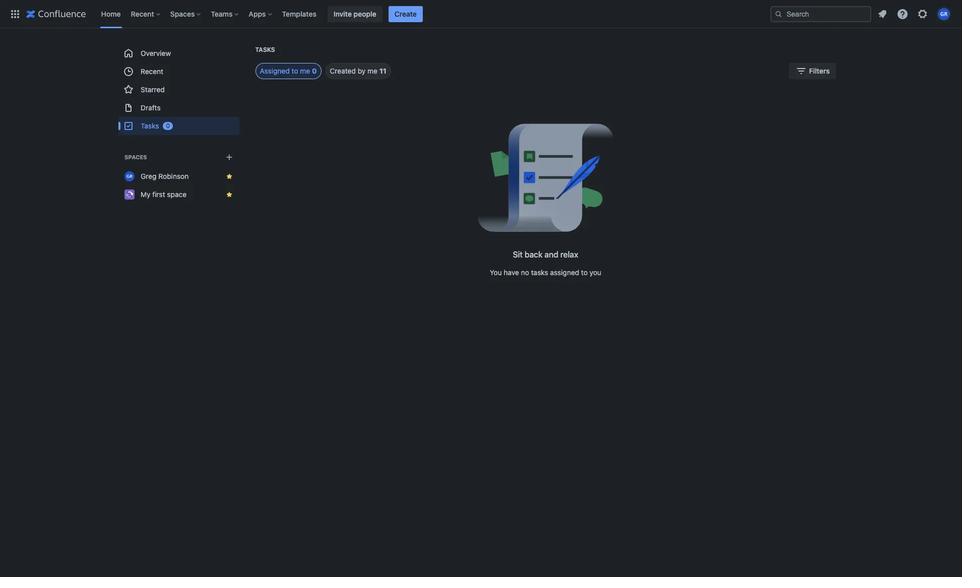 Task type: describe. For each thing, give the bounding box(es) containing it.
you have no tasks assigned to you
[[490, 268, 602, 277]]

greg robinson
[[140, 172, 188, 181]]

tasks
[[531, 268, 549, 277]]

assigned
[[550, 268, 580, 277]]

starred
[[140, 85, 165, 94]]

you
[[490, 268, 502, 277]]

create link
[[389, 6, 423, 22]]

created by me 11
[[330, 67, 387, 75]]

templates
[[282, 9, 317, 18]]

sit
[[513, 250, 523, 259]]

Search field
[[771, 6, 872, 22]]

0 vertical spatial tasks
[[255, 46, 275, 53]]

unstar this space image for greg robinson
[[225, 172, 233, 181]]

greg
[[140, 172, 156, 181]]

greg robinson link
[[118, 167, 239, 186]]

and
[[545, 250, 559, 259]]

help icon image
[[897, 8, 909, 20]]

invite people button
[[328, 6, 383, 22]]

relax
[[561, 250, 579, 259]]

unstar this space image for my first space
[[225, 191, 233, 199]]

space
[[167, 190, 186, 199]]

recent inside popup button
[[131, 9, 154, 18]]

1 vertical spatial spaces
[[124, 154, 147, 160]]

1 vertical spatial 0
[[166, 122, 170, 130]]

filters button
[[789, 63, 836, 79]]

create
[[395, 9, 417, 18]]

you
[[590, 268, 602, 277]]

teams button
[[208, 6, 243, 22]]

banner containing home
[[0, 0, 963, 28]]

my first space
[[140, 190, 186, 199]]

templates link
[[279, 6, 320, 22]]

people
[[354, 9, 377, 18]]

settings icon image
[[917, 8, 929, 20]]

first
[[152, 190, 165, 199]]

drafts
[[140, 103, 160, 112]]

spaces inside popup button
[[170, 9, 195, 18]]

home link
[[98, 6, 124, 22]]

robinson
[[158, 172, 188, 181]]



Task type: locate. For each thing, give the bounding box(es) containing it.
unstar this space image
[[225, 172, 233, 181], [225, 191, 233, 199]]

back
[[525, 250, 543, 259]]

recent
[[131, 9, 154, 18], [140, 67, 163, 76]]

search image
[[775, 10, 783, 18]]

to inside tab list
[[292, 67, 298, 75]]

1 horizontal spatial to
[[581, 268, 588, 277]]

0 vertical spatial recent
[[131, 9, 154, 18]]

home
[[101, 9, 121, 18]]

to left you
[[581, 268, 588, 277]]

me right assigned
[[300, 67, 310, 75]]

1 me from the left
[[300, 67, 310, 75]]

to right assigned
[[292, 67, 298, 75]]

0 left created
[[312, 67, 317, 75]]

0 vertical spatial spaces
[[170, 9, 195, 18]]

0 horizontal spatial to
[[292, 67, 298, 75]]

tab list
[[243, 63, 391, 79]]

recent up "starred"
[[140, 67, 163, 76]]

filters
[[810, 67, 830, 75]]

invite people
[[334, 9, 377, 18]]

2 me from the left
[[368, 67, 378, 75]]

0 down drafts link
[[166, 122, 170, 130]]

0 horizontal spatial me
[[300, 67, 310, 75]]

me for to
[[300, 67, 310, 75]]

unstar this space image inside greg robinson link
[[225, 172, 233, 181]]

me for by
[[368, 67, 378, 75]]

confluence image
[[26, 8, 86, 20], [26, 8, 86, 20]]

tab list containing assigned to me
[[243, 63, 391, 79]]

1 horizontal spatial spaces
[[170, 9, 195, 18]]

banner
[[0, 0, 963, 28]]

1 horizontal spatial tasks
[[255, 46, 275, 53]]

starred link
[[118, 81, 239, 99]]

created
[[330, 67, 356, 75]]

group containing overview
[[118, 44, 239, 135]]

assigned
[[260, 67, 290, 75]]

no
[[521, 268, 529, 277]]

tasks
[[255, 46, 275, 53], [140, 122, 159, 130]]

overview
[[140, 49, 171, 57]]

0
[[312, 67, 317, 75], [166, 122, 170, 130]]

11
[[380, 67, 387, 75]]

2 unstar this space image from the top
[[225, 191, 233, 199]]

0 horizontal spatial tasks
[[140, 122, 159, 130]]

1 horizontal spatial me
[[368, 67, 378, 75]]

1 vertical spatial recent
[[140, 67, 163, 76]]

1 unstar this space image from the top
[[225, 172, 233, 181]]

notification icon image
[[877, 8, 889, 20]]

recent button
[[128, 6, 164, 22]]

1 horizontal spatial 0
[[312, 67, 317, 75]]

recent link
[[118, 63, 239, 81]]

me
[[300, 67, 310, 75], [368, 67, 378, 75]]

tasks inside group
[[140, 122, 159, 130]]

spaces right the recent popup button
[[170, 9, 195, 18]]

0 vertical spatial to
[[292, 67, 298, 75]]

tasks up assigned
[[255, 46, 275, 53]]

unstar this space image inside my first space link
[[225, 191, 233, 199]]

spaces button
[[167, 6, 205, 22]]

global element
[[6, 0, 769, 28]]

me left 11
[[368, 67, 378, 75]]

assigned to me 0
[[260, 67, 317, 75]]

by
[[358, 67, 366, 75]]

0 vertical spatial unstar this space image
[[225, 172, 233, 181]]

spaces
[[170, 9, 195, 18], [124, 154, 147, 160]]

my first space link
[[118, 186, 239, 204]]

group
[[118, 44, 239, 135]]

spaces up greg
[[124, 154, 147, 160]]

recent right home
[[131, 9, 154, 18]]

tasks down 'drafts' at the top
[[140, 122, 159, 130]]

teams
[[211, 9, 233, 18]]

apps button
[[246, 6, 276, 22]]

create a space image
[[223, 151, 235, 163]]

sit back and relax
[[513, 250, 579, 259]]

appswitcher icon image
[[9, 8, 21, 20]]

invite
[[334, 9, 352, 18]]

0 vertical spatial 0
[[312, 67, 317, 75]]

1 vertical spatial tasks
[[140, 122, 159, 130]]

0 horizontal spatial 0
[[166, 122, 170, 130]]

1 vertical spatial unstar this space image
[[225, 191, 233, 199]]

1 vertical spatial to
[[581, 268, 588, 277]]

have
[[504, 268, 519, 277]]

apps
[[249, 9, 266, 18]]

0 horizontal spatial spaces
[[124, 154, 147, 160]]

to
[[292, 67, 298, 75], [581, 268, 588, 277]]

overview link
[[118, 44, 239, 63]]

my
[[140, 190, 150, 199]]

drafts link
[[118, 99, 239, 117]]



Task type: vqa. For each thing, say whether or not it's contained in the screenshot.
right 0
yes



